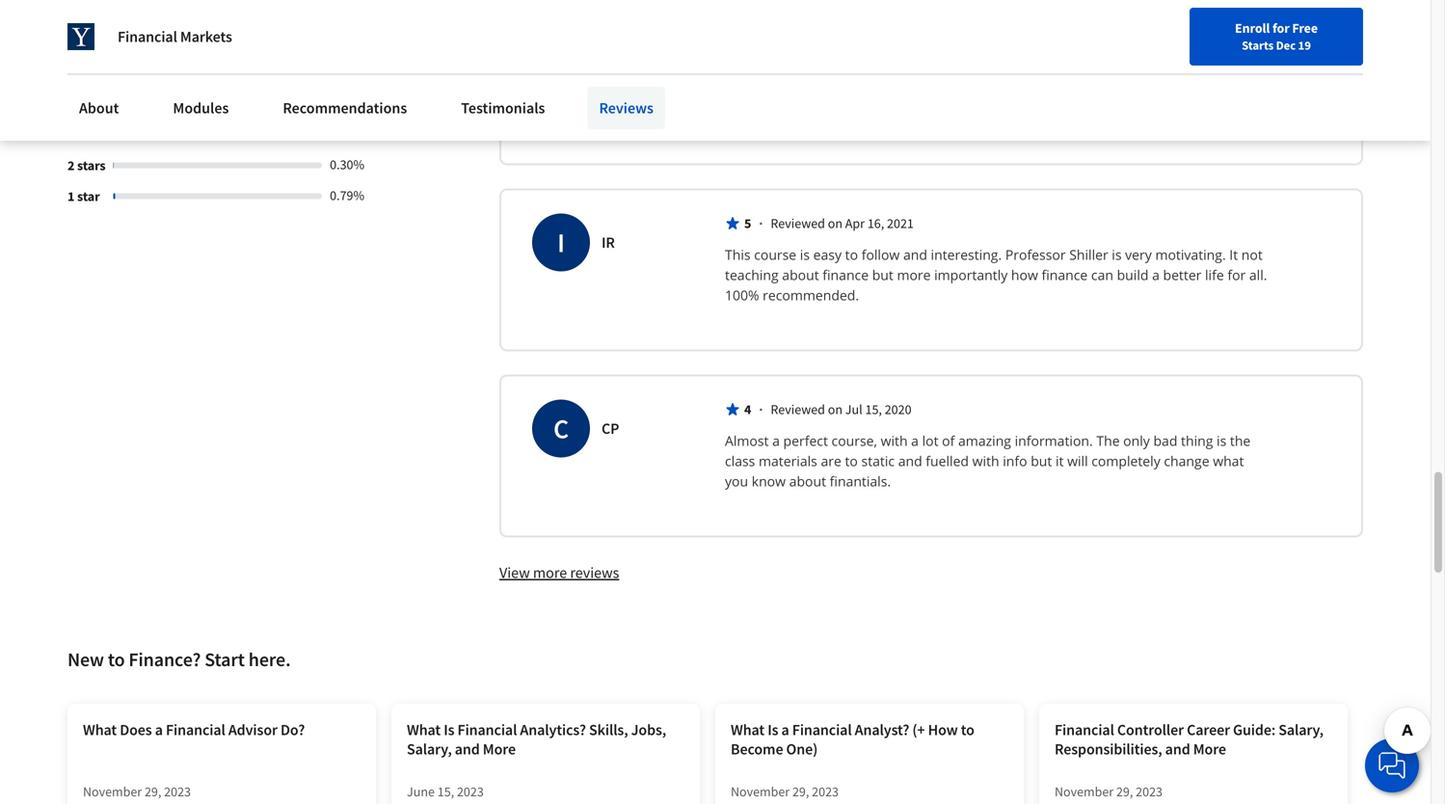 Task type: describe. For each thing, give the bounding box(es) containing it.
about up the students
[[1221, 59, 1258, 77]]

november 29, 2023 for is
[[731, 783, 839, 800]]

but inside almost a perfect course, with a lot of amazing information. the only bad thing is the class materials are to static and fuelled with info but it will completely change what you know about finantials.
[[1031, 452, 1052, 470]]

shiller
[[1069, 245, 1108, 264]]

market.
[[1061, 79, 1110, 98]]

motivating.
[[1155, 245, 1226, 264]]

new to finance? start here.
[[67, 647, 291, 671]]

perfect
[[783, 431, 828, 450]]

1 horizontal spatial with
[[972, 452, 999, 470]]

life
[[1205, 265, 1224, 284]]

one)
[[786, 739, 818, 759]]

11.79%
[[330, 94, 371, 111]]

2023 for what does a financial advisor do?
[[164, 783, 191, 800]]

how
[[928, 720, 958, 739]]

a inside this course is easy to follow and interesting. professor shiller is very motivating. it not teaching about finance but more importantly how finance can build a better life for all. 100% recommended.
[[1152, 265, 1160, 284]]

help
[[818, 79, 845, 98]]

on for i
[[828, 214, 843, 232]]

know inside this course is so useful to know about finance in depth it gives more examples about the finance . it help to make more decision in finance market. it also motivate students to attract towards finance
[[890, 59, 924, 77]]

teaching
[[725, 265, 779, 284]]

for inside this course is easy to follow and interesting. professor shiller is very motivating. it not teaching about finance but more importantly how finance can build a better life for all. 100% recommended.
[[1228, 265, 1246, 284]]

0 horizontal spatial with
[[881, 431, 908, 450]]

depth
[[1033, 59, 1070, 77]]

towards
[[786, 100, 837, 118]]

does
[[120, 720, 152, 739]]

more right make at the right top
[[903, 79, 937, 98]]

is left easy on the top right of page
[[800, 245, 810, 264]]

dec
[[1276, 38, 1296, 53]]

85.61%
[[330, 63, 371, 80]]

financial left the markets
[[118, 27, 177, 46]]

0.30%
[[330, 156, 364, 173]]

what
[[1213, 452, 1244, 470]]

guide:
[[1233, 720, 1276, 739]]

also
[[1125, 79, 1151, 98]]

the inside almost a perfect course, with a lot of amazing information. the only bad thing is the class materials are to static and fuelled with info but it will completely change what you know about finantials.
[[1230, 431, 1251, 450]]

financial inside "what is a financial analyst? (+ how to become one)"
[[792, 720, 852, 739]]

0 vertical spatial 15,
[[865, 400, 882, 418]]

this course is easy to follow and interesting. professor shiller is very motivating. it not teaching about finance but more importantly how finance can build a better life for all. 100% recommended.
[[725, 245, 1271, 304]]

of
[[942, 431, 955, 450]]

29, for is
[[792, 783, 809, 800]]

finance up attract
[[749, 79, 795, 98]]

amazing
[[958, 431, 1011, 450]]

june
[[407, 783, 435, 800]]

follow
[[862, 245, 900, 264]]

salary, inside financial controller career guide: salary, responsibilities, and more
[[1279, 720, 1324, 739]]

5 stars
[[67, 64, 106, 81]]

finance down depth
[[1011, 79, 1058, 98]]

star
[[77, 187, 100, 205]]

more inside what is financial analytics? skills, jobs, salary, and more
[[483, 739, 516, 759]]

and inside what is financial analytics? skills, jobs, salary, and more
[[455, 739, 480, 759]]

so
[[813, 59, 828, 77]]

gives
[[1085, 59, 1117, 77]]

yale university image
[[67, 23, 94, 50]]

5 for 5 stars
[[67, 64, 75, 81]]

class
[[725, 452, 755, 470]]

to right new
[[108, 647, 125, 671]]

4 for 4
[[744, 400, 751, 418]]

show notifications image
[[1170, 24, 1194, 47]]

what is a financial analyst? (+ how to become one)
[[731, 720, 974, 759]]

financial inside what is financial analytics? skills, jobs, salary, and more
[[457, 720, 517, 739]]

completely
[[1092, 452, 1160, 470]]

stars for 5 stars
[[77, 64, 106, 81]]

0 vertical spatial reviews
[[177, 16, 220, 33]]

interesting.
[[931, 245, 1002, 264]]

controller
[[1117, 720, 1184, 739]]

testimonials link
[[450, 87, 557, 129]]

2 stars
[[67, 157, 106, 174]]

info
[[1003, 452, 1027, 470]]

to left attract
[[725, 100, 738, 118]]

stars for 2 stars
[[77, 157, 106, 174]]

finance down easy on the top right of page
[[823, 265, 869, 284]]

about
[[79, 98, 119, 118]]

to down useful
[[849, 79, 862, 98]]

3 stars
[[67, 126, 106, 143]]

this for this course is so useful to know about finance in depth it gives more examples about the finance . it help to make more decision in finance market. it also motivate students to attract towards finance
[[725, 59, 751, 77]]

reviewed on apr 16, 2021
[[771, 214, 914, 232]]

information.
[[1015, 431, 1093, 450]]

jul
[[845, 400, 863, 418]]

financial controller career guide: salary, responsibilities, and more
[[1055, 720, 1324, 759]]

what for what does a financial advisor do?
[[83, 720, 117, 739]]

0.79%
[[330, 186, 364, 204]]

is inside almost a perfect course, with a lot of amazing information. the only bad thing is the class materials are to static and fuelled with info but it will completely change what you know about finantials.
[[1217, 431, 1227, 450]]

more inside this course is easy to follow and interesting. professor shiller is very motivating. it not teaching about finance but more importantly how finance can build a better life for all. 100% recommended.
[[897, 265, 931, 284]]

enroll for free starts dec 19
[[1235, 19, 1318, 53]]

1
[[67, 187, 75, 205]]

responsibilities,
[[1055, 739, 1162, 759]]

reviews
[[599, 98, 654, 118]]

coursera image
[[23, 16, 146, 47]]

about inside almost a perfect course, with a lot of amazing information. the only bad thing is the class materials are to static and fuelled with info but it will completely change what you know about finantials.
[[789, 472, 826, 490]]

jobs,
[[631, 720, 666, 739]]

is for financial
[[444, 720, 454, 739]]

make
[[865, 79, 900, 98]]

motivate
[[1154, 79, 1210, 98]]

what for what is a financial analyst? (+ how to become one)
[[731, 720, 765, 739]]

finance up decision on the top right of page
[[968, 59, 1014, 77]]

29, for controller
[[1116, 783, 1133, 800]]

advisor
[[228, 720, 278, 739]]

become
[[731, 739, 783, 759]]

to up make at the right top
[[873, 59, 886, 77]]

static
[[861, 452, 895, 470]]

1 vertical spatial in
[[996, 79, 1008, 98]]

to inside "what is a financial analyst? (+ how to become one)"
[[961, 720, 974, 739]]

finance down make at the right top
[[841, 100, 887, 118]]

attract
[[741, 100, 783, 118]]

stars for 4 stars
[[77, 95, 106, 112]]

finantials.
[[830, 472, 891, 490]]

on for c
[[828, 400, 843, 418]]

financial inside financial controller career guide: salary, responsibilities, and more
[[1055, 720, 1114, 739]]

november 29, 2023 for does
[[83, 783, 191, 800]]

4 for 4 stars
[[67, 95, 75, 112]]

it inside this course is so useful to know about finance in depth it gives more examples about the finance . it help to make more decision in finance market. it also motivate students to attract towards finance
[[1073, 59, 1082, 77]]

the inside this course is so useful to know about finance in depth it gives more examples about the finance . it help to make more decision in finance market. it also motivate students to attract towards finance
[[725, 79, 746, 98]]

26,181
[[137, 16, 174, 33]]

stars for 3 stars
[[77, 126, 106, 143]]

reviewed on jul 15, 2020
[[771, 400, 912, 418]]

and inside almost a perfect course, with a lot of amazing information. the only bad thing is the class materials are to static and fuelled with info but it will completely change what you know about finantials.
[[898, 452, 922, 470]]

only
[[1123, 431, 1150, 450]]

almost a perfect course, with a lot of amazing information. the only bad thing is the class materials are to static and fuelled with info but it will completely change what you know about finantials.
[[725, 431, 1254, 490]]

testimonials
[[461, 98, 545, 118]]

it inside almost a perfect course, with a lot of amazing information. the only bad thing is the class materials are to static and fuelled with info but it will completely change what you know about finantials.
[[1056, 452, 1064, 470]]

view
[[499, 563, 530, 582]]

november for financial controller career guide: salary, responsibilities, and more
[[1055, 783, 1114, 800]]

course for the
[[754, 59, 796, 77]]

is for a
[[768, 720, 778, 739]]

recommended.
[[763, 286, 859, 304]]

thing
[[1181, 431, 1213, 450]]

do?
[[281, 720, 305, 739]]

c
[[553, 412, 569, 445]]

change
[[1164, 452, 1209, 470]]

starts
[[1242, 38, 1274, 53]]



Task type: vqa. For each thing, say whether or not it's contained in the screenshot.


Task type: locate. For each thing, give the bounding box(es) containing it.
1 more from the left
[[483, 739, 516, 759]]

3
[[67, 126, 75, 143]]

19
[[1298, 38, 1311, 53]]

this up attract
[[725, 59, 751, 77]]

for inside enroll for free starts dec 19
[[1273, 19, 1290, 37]]

almost
[[725, 431, 769, 450]]

2 horizontal spatial what
[[731, 720, 765, 739]]

it inside this course is easy to follow and interesting. professor shiller is very motivating. it not teaching about finance but more importantly how finance can build a better life for all. 100% recommended.
[[1229, 245, 1238, 264]]

about up recommended.
[[782, 265, 819, 284]]

2023 for what is a financial analyst? (+ how to become one)
[[812, 783, 839, 800]]

and right the follow
[[903, 245, 927, 264]]

4 2023 from the left
[[1136, 783, 1163, 800]]

about link
[[67, 87, 131, 129]]

is left one)
[[768, 720, 778, 739]]

on left apr at the right top
[[828, 214, 843, 232]]

1 november from the left
[[83, 783, 142, 800]]

1 2023 from the left
[[164, 783, 191, 800]]

reviews right 26,181
[[177, 16, 220, 33]]

stars down 5 stars on the left of page
[[77, 95, 106, 112]]

1 november 29, 2023 from the left
[[83, 783, 191, 800]]

finance down shiller at the top right
[[1042, 265, 1088, 284]]

recommendations link
[[271, 87, 419, 129]]

16,
[[867, 214, 884, 232]]

ir
[[602, 233, 615, 252]]

2020
[[885, 400, 912, 418]]

course for about
[[754, 245, 796, 264]]

3 stars from the top
[[77, 126, 106, 143]]

2 2023 from the left
[[457, 783, 484, 800]]

professor
[[1005, 245, 1066, 264]]

cp
[[602, 419, 619, 438]]

november 29, 2023 down responsibilities,
[[1055, 783, 1163, 800]]

stars up 4 stars
[[77, 64, 106, 81]]

0 horizontal spatial is
[[444, 720, 454, 739]]

2 what from the left
[[407, 720, 441, 739]]

2 is from the left
[[768, 720, 778, 739]]

to right are
[[845, 452, 858, 470]]

salary, up the june
[[407, 739, 452, 759]]

5 up teaching at the right top
[[744, 214, 751, 232]]

career
[[1187, 720, 1230, 739]]

is up what
[[1217, 431, 1227, 450]]

1 horizontal spatial but
[[1031, 452, 1052, 470]]

2023 down responsibilities,
[[1136, 783, 1163, 800]]

reviews right view
[[570, 563, 619, 582]]

in
[[1017, 59, 1029, 77], [996, 79, 1008, 98]]

2023 down what does a financial advisor do?
[[164, 783, 191, 800]]

2 horizontal spatial november
[[1055, 783, 1114, 800]]

0 horizontal spatial salary,
[[407, 739, 452, 759]]

4 up almost
[[744, 400, 751, 418]]

0 horizontal spatial november 29, 2023
[[83, 783, 191, 800]]

1 horizontal spatial the
[[1230, 431, 1251, 450]]

1 vertical spatial but
[[1031, 452, 1052, 470]]

importantly
[[934, 265, 1008, 284]]

0 horizontal spatial 15,
[[437, 783, 454, 800]]

what
[[83, 720, 117, 739], [407, 720, 441, 739], [731, 720, 765, 739]]

november down become
[[731, 783, 790, 800]]

2 on from the top
[[828, 400, 843, 418]]

1 horizontal spatial it
[[1073, 59, 1082, 77]]

on left jul
[[828, 400, 843, 418]]

for up dec
[[1273, 19, 1290, 37]]

29, down 'does'
[[145, 783, 161, 800]]

this course is so useful to know about finance in depth it gives more examples about the finance . it help to make more decision in finance market. it also motivate students to attract towards finance
[[725, 59, 1271, 118]]

29, down one)
[[792, 783, 809, 800]]

it
[[806, 79, 814, 98], [1113, 79, 1122, 98], [1229, 245, 1238, 264]]

2023 for financial controller career guide: salary, responsibilities, and more
[[1136, 783, 1163, 800]]

2 horizontal spatial 29,
[[1116, 783, 1133, 800]]

2 this from the top
[[725, 245, 751, 264]]

0 horizontal spatial 5
[[67, 64, 75, 81]]

1 on from the top
[[828, 214, 843, 232]]

2023 down one)
[[812, 783, 839, 800]]

29,
[[145, 783, 161, 800], [792, 783, 809, 800], [1116, 783, 1133, 800]]

financial
[[118, 27, 177, 46], [166, 720, 225, 739], [457, 720, 517, 739], [792, 720, 852, 739], [1055, 720, 1114, 739]]

1 horizontal spatial know
[[890, 59, 924, 77]]

2 november from the left
[[731, 783, 790, 800]]

5 for 5
[[744, 214, 751, 232]]

view more reviews link
[[499, 561, 619, 582]]

0 vertical spatial in
[[1017, 59, 1029, 77]]

how
[[1011, 265, 1038, 284]]

reviews
[[177, 16, 220, 33], [570, 563, 619, 582]]

more up also
[[1120, 59, 1154, 77]]

1 horizontal spatial 15,
[[865, 400, 882, 418]]

2 november 29, 2023 from the left
[[731, 783, 839, 800]]

this inside this course is so useful to know about finance in depth it gives more examples about the finance . it help to make more decision in finance market. it also motivate students to attract towards finance
[[725, 59, 751, 77]]

4 left about
[[67, 95, 75, 112]]

stars right 2
[[77, 157, 106, 174]]

1 horizontal spatial 5
[[744, 214, 751, 232]]

0 vertical spatial this
[[725, 59, 751, 77]]

0 vertical spatial 4
[[67, 95, 75, 112]]

0 vertical spatial with
[[881, 431, 908, 450]]

it right .
[[806, 79, 814, 98]]

what for what is financial analytics? skills, jobs, salary, and more
[[407, 720, 441, 739]]

november 29, 2023 for controller
[[1055, 783, 1163, 800]]

5
[[67, 64, 75, 81], [744, 214, 751, 232]]

4 stars from the top
[[77, 157, 106, 174]]

and up "june 15, 2023"
[[455, 739, 480, 759]]

about
[[927, 59, 964, 77], [1221, 59, 1258, 77], [782, 265, 819, 284], [789, 472, 826, 490]]

0 vertical spatial know
[[890, 59, 924, 77]]

0 vertical spatial reviewed
[[771, 214, 825, 232]]

what left 'does'
[[83, 720, 117, 739]]

the
[[1096, 431, 1120, 450]]

4
[[67, 95, 75, 112], [744, 400, 751, 418]]

with up static on the bottom right
[[881, 431, 908, 450]]

finance
[[968, 59, 1014, 77], [749, 79, 795, 98], [1011, 79, 1058, 98], [841, 100, 887, 118], [823, 265, 869, 284], [1042, 265, 1088, 284]]

course inside this course is so useful to know about finance in depth it gives more examples about the finance . it help to make more decision in finance market. it also motivate students to attract towards finance
[[754, 59, 796, 77]]

chat with us image
[[1377, 750, 1408, 781]]

and inside this course is easy to follow and interesting. professor shiller is very motivating. it not teaching about finance but more importantly how finance can build a better life for all. 100% recommended.
[[903, 245, 927, 264]]

1 vertical spatial course
[[754, 245, 796, 264]]

0 vertical spatial it
[[1073, 59, 1082, 77]]

easy
[[813, 245, 842, 264]]

more down the follow
[[897, 265, 931, 284]]

course up teaching at the right top
[[754, 245, 796, 264]]

know down materials
[[752, 472, 786, 490]]

the up what
[[1230, 431, 1251, 450]]

i
[[557, 225, 565, 259]]

but down the information.
[[1031, 452, 1052, 470]]

november 29, 2023 down 'does'
[[83, 783, 191, 800]]

to inside this course is easy to follow and interesting. professor shiller is very motivating. it not teaching about finance but more importantly how finance can build a better life for all. 100% recommended.
[[845, 245, 858, 264]]

skills,
[[589, 720, 628, 739]]

1.48%
[[330, 125, 364, 142]]

15,
[[865, 400, 882, 418], [437, 783, 454, 800]]

1 vertical spatial this
[[725, 245, 751, 264]]

what inside "what is a financial analyst? (+ how to become one)"
[[731, 720, 765, 739]]

what is financial analytics? skills, jobs, salary, and more
[[407, 720, 666, 759]]

course inside this course is easy to follow and interesting. professor shiller is very motivating. it not teaching about finance but more importantly how finance can build a better life for all. 100% recommended.
[[754, 245, 796, 264]]

reviewed for c
[[771, 400, 825, 418]]

about down materials
[[789, 472, 826, 490]]

1 horizontal spatial more
[[1193, 739, 1226, 759]]

1 is from the left
[[444, 720, 454, 739]]

1 29, from the left
[[145, 783, 161, 800]]

and down lot
[[898, 452, 922, 470]]

0 vertical spatial the
[[725, 79, 746, 98]]

to right easy on the top right of page
[[845, 245, 858, 264]]

1 vertical spatial reviews
[[570, 563, 619, 582]]

november 29, 2023
[[83, 783, 191, 800], [731, 783, 839, 800], [1055, 783, 1163, 800]]

15, right the june
[[437, 783, 454, 800]]

course
[[754, 59, 796, 77], [754, 245, 796, 264]]

1 course from the top
[[754, 59, 796, 77]]

1 vertical spatial on
[[828, 400, 843, 418]]

better
[[1163, 265, 1202, 284]]

1 vertical spatial 5
[[744, 214, 751, 232]]

2
[[67, 157, 75, 174]]

(+
[[912, 720, 925, 739]]

15, right jul
[[865, 400, 882, 418]]

29, for does
[[145, 783, 161, 800]]

1 stars from the top
[[77, 64, 106, 81]]

reviews link
[[588, 87, 665, 129]]

modules link
[[161, 87, 240, 129]]

1 horizontal spatial reviews
[[570, 563, 619, 582]]

course,
[[832, 431, 877, 450]]

for
[[1273, 19, 1290, 37], [1228, 265, 1246, 284]]

more left 'guide:'
[[1193, 739, 1226, 759]]

0 vertical spatial course
[[754, 59, 796, 77]]

in left depth
[[1017, 59, 1029, 77]]

start
[[205, 647, 245, 671]]

bad
[[1153, 431, 1178, 450]]

useful
[[831, 59, 870, 77]]

and right responsibilities,
[[1165, 739, 1190, 759]]

to inside almost a perfect course, with a lot of amazing information. the only bad thing is the class materials are to static and fuelled with info but it will completely change what you know about finantials.
[[845, 452, 858, 470]]

and inside financial controller career guide: salary, responsibilities, and more
[[1165, 739, 1190, 759]]

1 vertical spatial 4
[[744, 400, 751, 418]]

5 up 4 stars
[[67, 64, 75, 81]]

4 stars
[[67, 95, 106, 112]]

very
[[1125, 245, 1152, 264]]

it
[[1073, 59, 1082, 77], [1056, 452, 1064, 470]]

0 horizontal spatial 29,
[[145, 783, 161, 800]]

financial left controller at the right bottom of the page
[[1055, 720, 1114, 739]]

0 horizontal spatial it
[[806, 79, 814, 98]]

what up the june
[[407, 720, 441, 739]]

financial markets
[[118, 27, 232, 46]]

0 vertical spatial for
[[1273, 19, 1290, 37]]

3 2023 from the left
[[812, 783, 839, 800]]

analytics?
[[520, 720, 586, 739]]

1 horizontal spatial salary,
[[1279, 720, 1324, 739]]

more
[[483, 739, 516, 759], [1193, 739, 1226, 759]]

november 29, 2023 down one)
[[731, 783, 839, 800]]

november for what is a financial analyst? (+ how to become one)
[[731, 783, 790, 800]]

but down the follow
[[872, 265, 893, 284]]

1 horizontal spatial what
[[407, 720, 441, 739]]

reviewed for i
[[771, 214, 825, 232]]

1 vertical spatial know
[[752, 472, 786, 490]]

0 vertical spatial on
[[828, 214, 843, 232]]

0 horizontal spatial reviews
[[177, 16, 220, 33]]

know up make at the right top
[[890, 59, 924, 77]]

this inside this course is easy to follow and interesting. professor shiller is very motivating. it not teaching about finance but more importantly how finance can build a better life for all. 100% recommended.
[[725, 245, 751, 264]]

stars right 3
[[77, 126, 106, 143]]

1 horizontal spatial in
[[1017, 59, 1029, 77]]

3 what from the left
[[731, 720, 765, 739]]

0 horizontal spatial it
[[1056, 452, 1064, 470]]

finance?
[[129, 647, 201, 671]]

enroll
[[1235, 19, 1270, 37]]

0 horizontal spatial but
[[872, 265, 893, 284]]

100%
[[725, 286, 759, 304]]

what left one)
[[731, 720, 765, 739]]

it left also
[[1113, 79, 1122, 98]]

more left the analytics? on the bottom left of page
[[483, 739, 516, 759]]

financial left advisor
[[166, 720, 225, 739]]

1 horizontal spatial november
[[731, 783, 790, 800]]

reviewed up perfect
[[771, 400, 825, 418]]

1 reviewed from the top
[[771, 214, 825, 232]]

a inside "what is a financial analyst? (+ how to become one)"
[[781, 720, 789, 739]]

reviewed
[[771, 214, 825, 232], [771, 400, 825, 418]]

1 vertical spatial reviewed
[[771, 400, 825, 418]]

modules
[[173, 98, 229, 118]]

0 vertical spatial but
[[872, 265, 893, 284]]

you
[[725, 472, 748, 490]]

1 horizontal spatial it
[[1113, 79, 1122, 98]]

2023 right the june
[[457, 783, 484, 800]]

4.8
[[91, 3, 125, 36]]

b
[[553, 39, 569, 73]]

know inside almost a perfect course, with a lot of amazing information. the only bad thing is the class materials are to static and fuelled with info but it will completely change what you know about finantials.
[[752, 472, 786, 490]]

for left the all. at the top right of page
[[1228, 265, 1246, 284]]

stars
[[77, 64, 106, 81], [77, 95, 106, 112], [77, 126, 106, 143], [77, 157, 106, 174]]

0 horizontal spatial the
[[725, 79, 746, 98]]

menu item
[[1026, 19, 1150, 82]]

it left the not
[[1229, 245, 1238, 264]]

29, down responsibilities,
[[1116, 783, 1133, 800]]

0 horizontal spatial know
[[752, 472, 786, 490]]

about up decision on the top right of page
[[927, 59, 964, 77]]

salary,
[[1279, 720, 1324, 739], [407, 739, 452, 759]]

2 stars from the top
[[77, 95, 106, 112]]

1 vertical spatial it
[[1056, 452, 1064, 470]]

november down 'does'
[[83, 783, 142, 800]]

1 vertical spatial for
[[1228, 265, 1246, 284]]

more inside financial controller career guide: salary, responsibilities, and more
[[1193, 739, 1226, 759]]

this up teaching at the right top
[[725, 245, 751, 264]]

0 horizontal spatial what
[[83, 720, 117, 739]]

2 horizontal spatial november 29, 2023
[[1055, 783, 1163, 800]]

1 what from the left
[[83, 720, 117, 739]]

markets
[[180, 27, 232, 46]]

to right how
[[961, 720, 974, 739]]

this for this course is easy to follow and interesting. professor shiller is very motivating. it not teaching about finance but more importantly how finance can build a better life for all. 100% recommended.
[[725, 245, 751, 264]]

materials
[[759, 452, 817, 470]]

0 horizontal spatial more
[[483, 739, 516, 759]]

analyst?
[[855, 720, 909, 739]]

3 november 29, 2023 from the left
[[1055, 783, 1163, 800]]

is up "june 15, 2023"
[[444, 720, 454, 739]]

1 horizontal spatial november 29, 2023
[[731, 783, 839, 800]]

june 15, 2023
[[407, 783, 484, 800]]

0 vertical spatial 5
[[67, 64, 75, 81]]

november for what does a financial advisor do?
[[83, 783, 142, 800]]

salary, inside what is financial analytics? skills, jobs, salary, and more
[[407, 739, 452, 759]]

is inside "what is a financial analyst? (+ how to become one)"
[[768, 720, 778, 739]]

financial left the analytics? on the bottom left of page
[[457, 720, 517, 739]]

2023 for what is financial analytics? skills, jobs, salary, and more
[[457, 783, 484, 800]]

1 this from the top
[[725, 59, 751, 77]]

2023
[[164, 783, 191, 800], [457, 783, 484, 800], [812, 783, 839, 800], [1136, 783, 1163, 800]]

with down amazing
[[972, 452, 999, 470]]

1 horizontal spatial 29,
[[792, 783, 809, 800]]

all.
[[1249, 265, 1267, 284]]

financial left analyst?
[[792, 720, 852, 739]]

the up attract
[[725, 79, 746, 98]]

0 horizontal spatial for
[[1228, 265, 1246, 284]]

is inside this course is so useful to know about finance in depth it gives more examples about the finance . it help to make more decision in finance market. it also motivate students to attract towards finance
[[800, 59, 810, 77]]

new
[[67, 647, 104, 671]]

2 horizontal spatial it
[[1229, 245, 1238, 264]]

it up market.
[[1073, 59, 1082, 77]]

2 more from the left
[[1193, 739, 1226, 759]]

0 horizontal spatial in
[[996, 79, 1008, 98]]

1 horizontal spatial for
[[1273, 19, 1290, 37]]

is left so
[[800, 59, 810, 77]]

but inside this course is easy to follow and interesting. professor shiller is very motivating. it not teaching about finance but more importantly how finance can build a better life for all. 100% recommended.
[[872, 265, 893, 284]]

3 november from the left
[[1055, 783, 1114, 800]]

0 horizontal spatial 4
[[67, 95, 75, 112]]

november down responsibilities,
[[1055, 783, 1114, 800]]

reviewed up easy on the top right of page
[[771, 214, 825, 232]]

1 vertical spatial with
[[972, 452, 999, 470]]

it left will
[[1056, 452, 1064, 470]]

0 horizontal spatial november
[[83, 783, 142, 800]]

free
[[1292, 19, 1318, 37]]

2 29, from the left
[[792, 783, 809, 800]]

salary, right 'guide:'
[[1279, 720, 1324, 739]]

what inside what is financial analytics? skills, jobs, salary, and more
[[407, 720, 441, 739]]

1 horizontal spatial 4
[[744, 400, 751, 418]]

is inside what is financial analytics? skills, jobs, salary, and more
[[444, 720, 454, 739]]

course up attract
[[754, 59, 796, 77]]

view more reviews
[[499, 563, 619, 582]]

3 29, from the left
[[1116, 783, 1133, 800]]

november
[[83, 783, 142, 800], [731, 783, 790, 800], [1055, 783, 1114, 800]]

more right view
[[533, 563, 567, 582]]

.
[[799, 79, 802, 98]]

about inside this course is easy to follow and interesting. professor shiller is very motivating. it not teaching about finance but more importantly how finance can build a better life for all. 100% recommended.
[[782, 265, 819, 284]]

are
[[821, 452, 841, 470]]

1 vertical spatial 15,
[[437, 783, 454, 800]]

1 horizontal spatial is
[[768, 720, 778, 739]]

in right decision on the top right of page
[[996, 79, 1008, 98]]

and
[[903, 245, 927, 264], [898, 452, 922, 470], [455, 739, 480, 759], [1165, 739, 1190, 759]]

is left very
[[1112, 245, 1122, 264]]

1 vertical spatial the
[[1230, 431, 1251, 450]]

2 reviewed from the top
[[771, 400, 825, 418]]

2 course from the top
[[754, 245, 796, 264]]



